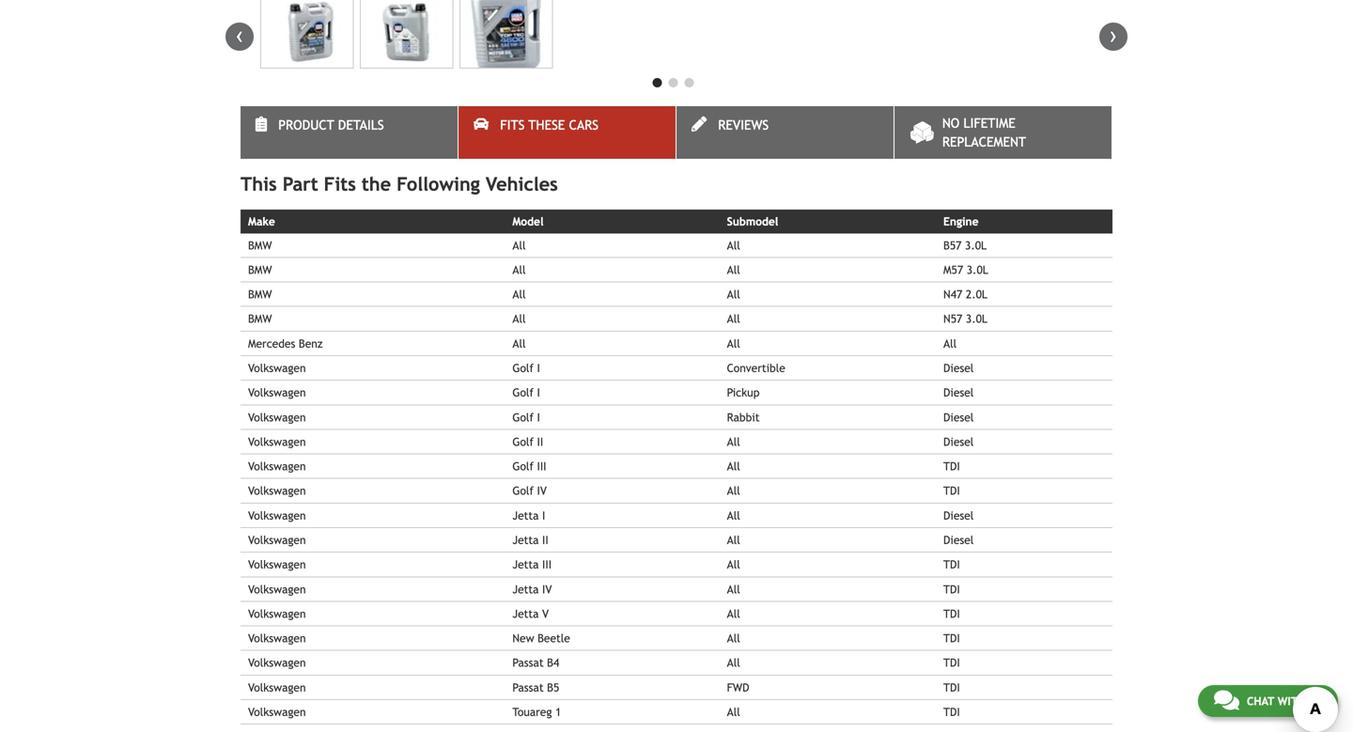 Task type: vqa. For each thing, say whether or not it's contained in the screenshot.


Task type: describe. For each thing, give the bounding box(es) containing it.
lifetime
[[964, 116, 1016, 131]]

golf i for rabbit
[[513, 411, 540, 424]]

n47 2.0l
[[944, 288, 988, 301]]

chat with us link
[[1199, 685, 1339, 717]]

i for convertible
[[537, 362, 540, 375]]

14 volkswagen from the top
[[248, 681, 306, 694]]

5 golf from the top
[[513, 460, 534, 473]]

jetta ii
[[513, 534, 549, 547]]

jetta i
[[513, 509, 546, 522]]

› link
[[1100, 23, 1128, 51]]

m57 3.0l
[[944, 263, 989, 276]]

no lifetime replacement link
[[895, 106, 1112, 159]]

golf iii
[[513, 460, 547, 473]]

tdi for golf iii
[[944, 460, 961, 473]]

engine
[[944, 215, 979, 228]]

chat
[[1248, 695, 1275, 708]]

reviews
[[719, 118, 769, 133]]

fwd
[[727, 681, 750, 694]]

6 volkswagen from the top
[[248, 484, 306, 498]]

jetta v
[[513, 607, 549, 620]]

6 diesel from the top
[[944, 534, 974, 547]]

n57
[[944, 312, 963, 326]]

m57
[[944, 263, 964, 276]]

chat with us
[[1248, 695, 1323, 708]]

golf i for pickup
[[513, 386, 540, 399]]

1
[[556, 706, 562, 719]]

7 volkswagen from the top
[[248, 509, 306, 522]]

3.0l for n57 3.0l
[[966, 312, 988, 326]]

5 diesel from the top
[[944, 509, 974, 522]]

replacement
[[943, 135, 1027, 150]]

model
[[513, 215, 544, 228]]

product details link
[[241, 106, 458, 159]]

reviews link
[[677, 106, 894, 159]]

jetta iv
[[513, 583, 552, 596]]

make
[[248, 215, 275, 228]]

tdi for new beetle
[[944, 632, 961, 645]]

new
[[513, 632, 535, 645]]

passat for passat b5
[[513, 681, 544, 694]]

11 volkswagen from the top
[[248, 607, 306, 620]]

jetta for jetta ii
[[513, 534, 539, 547]]

bmw for b57 3.0l
[[248, 239, 272, 252]]

4 diesel from the top
[[944, 435, 974, 448]]

ii for jetta ii
[[543, 534, 549, 547]]

the
[[362, 173, 391, 195]]

pickup
[[727, 386, 760, 399]]

rabbit
[[727, 411, 760, 424]]

fits these cars
[[500, 118, 599, 133]]

golf iv
[[513, 484, 547, 498]]

tdi for passat b4
[[944, 656, 961, 670]]

passat for passat b4
[[513, 656, 544, 670]]

13 volkswagen from the top
[[248, 656, 306, 670]]

bmw for m57 3.0l
[[248, 263, 272, 276]]

jetta for jetta i
[[513, 509, 539, 522]]

tdi for jetta v
[[944, 607, 961, 620]]

›
[[1110, 23, 1118, 48]]

convertible
[[727, 362, 786, 375]]

12 volkswagen from the top
[[248, 632, 306, 645]]

tdi for golf iv
[[944, 484, 961, 498]]

iv for jetta iv
[[543, 583, 552, 596]]

jetta for jetta v
[[513, 607, 539, 620]]

2 diesel from the top
[[944, 386, 974, 399]]

following
[[397, 173, 480, 195]]

2.0l
[[966, 288, 988, 301]]

part
[[283, 173, 318, 195]]

jetta for jetta iii
[[513, 558, 539, 571]]

1 es#3991621 - 20448 - top tec 4600 synthetic engine oil (5w-30) - 5 liter - suitable for gasoline and diesel vehicles with and without particulate filter & exhaust gas turbo chargers - liqui-moly - bmw volkswagen mercedes benz image from the left
[[260, 0, 354, 69]]

these
[[529, 118, 565, 133]]

bmw for n47 2.0l
[[248, 288, 272, 301]]

no
[[943, 116, 960, 131]]

3.0l for b57 3.0l
[[966, 239, 987, 252]]

8 volkswagen from the top
[[248, 534, 306, 547]]



Task type: locate. For each thing, give the bounding box(es) containing it.
b4
[[547, 656, 560, 670]]

3 golf i from the top
[[513, 411, 540, 424]]

1 vertical spatial 3.0l
[[967, 263, 989, 276]]

jetta down golf iv
[[513, 509, 539, 522]]

3.0l right m57
[[967, 263, 989, 276]]

2 volkswagen from the top
[[248, 386, 306, 399]]

vehicles
[[486, 173, 558, 195]]

10 volkswagen from the top
[[248, 583, 306, 596]]

3.0l right n57
[[966, 312, 988, 326]]

new beetle
[[513, 632, 571, 645]]

iii
[[537, 460, 547, 473], [543, 558, 552, 571]]

passat
[[513, 656, 544, 670], [513, 681, 544, 694]]

jetta down jetta i
[[513, 534, 539, 547]]

9 volkswagen from the top
[[248, 558, 306, 571]]

3 volkswagen from the top
[[248, 411, 306, 424]]

touareg 1
[[513, 706, 562, 719]]

15 volkswagen from the top
[[248, 706, 306, 719]]

2 passat from the top
[[513, 681, 544, 694]]

golf i
[[513, 362, 540, 375], [513, 386, 540, 399], [513, 411, 540, 424]]

4 tdi from the top
[[944, 583, 961, 596]]

details
[[338, 118, 384, 133]]

product
[[279, 118, 334, 133]]

v
[[543, 607, 549, 620]]

2 jetta from the top
[[513, 534, 539, 547]]

iv up v
[[543, 583, 552, 596]]

‹
[[236, 23, 244, 48]]

0 vertical spatial 3.0l
[[966, 239, 987, 252]]

1 horizontal spatial fits
[[500, 118, 525, 133]]

1 vertical spatial iv
[[543, 583, 552, 596]]

es#3991621 - 20448 - top tec 4600 synthetic engine oil (5w-30) - 5 liter - suitable for gasoline and diesel vehicles with and without particulate filter & exhaust gas turbo chargers - liqui-moly - bmw volkswagen mercedes benz image
[[260, 0, 354, 69], [360, 0, 454, 69], [460, 0, 553, 69]]

comments image
[[1215, 689, 1240, 712]]

iv for golf iv
[[537, 484, 547, 498]]

product details
[[279, 118, 384, 133]]

tdi for jetta iii
[[944, 558, 961, 571]]

3 es#3991621 - 20448 - top tec 4600 synthetic engine oil (5w-30) - 5 liter - suitable for gasoline and diesel vehicles with and without particulate filter & exhaust gas turbo chargers - liqui-moly - bmw volkswagen mercedes benz image from the left
[[460, 0, 553, 69]]

iii up jetta iv
[[543, 558, 552, 571]]

i for pickup
[[537, 386, 540, 399]]

3 bmw from the top
[[248, 288, 272, 301]]

1 vertical spatial ii
[[543, 534, 549, 547]]

2 horizontal spatial es#3991621 - 20448 - top tec 4600 synthetic engine oil (5w-30) - 5 liter - suitable for gasoline and diesel vehicles with and without particulate filter & exhaust gas turbo chargers - liqui-moly - bmw volkswagen mercedes benz image
[[460, 0, 553, 69]]

1 golf i from the top
[[513, 362, 540, 375]]

iii for jetta iii
[[543, 558, 552, 571]]

passat up touareg
[[513, 681, 544, 694]]

b57 3.0l
[[944, 239, 987, 252]]

submodel
[[727, 215, 779, 228]]

2 golf i from the top
[[513, 386, 540, 399]]

4 bmw from the top
[[248, 312, 272, 326]]

i for rabbit
[[537, 411, 540, 424]]

1 bmw from the top
[[248, 239, 272, 252]]

diesel
[[944, 362, 974, 375], [944, 386, 974, 399], [944, 411, 974, 424], [944, 435, 974, 448], [944, 509, 974, 522], [944, 534, 974, 547]]

2 vertical spatial golf i
[[513, 411, 540, 424]]

0 vertical spatial ii
[[537, 435, 544, 448]]

1 vertical spatial fits
[[324, 173, 356, 195]]

beetle
[[538, 632, 571, 645]]

6 tdi from the top
[[944, 632, 961, 645]]

iv
[[537, 484, 547, 498], [543, 583, 552, 596]]

bmw for n57 3.0l
[[248, 312, 272, 326]]

7 tdi from the top
[[944, 656, 961, 670]]

ii
[[537, 435, 544, 448], [543, 534, 549, 547]]

no lifetime replacement
[[943, 116, 1027, 150]]

1 vertical spatial golf i
[[513, 386, 540, 399]]

6 golf from the top
[[513, 484, 534, 498]]

fits left the on the top
[[324, 173, 356, 195]]

n57 3.0l
[[944, 312, 988, 326]]

passat b5
[[513, 681, 560, 694]]

3.0l right b57
[[966, 239, 987, 252]]

4 volkswagen from the top
[[248, 435, 306, 448]]

1 volkswagen from the top
[[248, 362, 306, 375]]

passat b4
[[513, 656, 560, 670]]

5 volkswagen from the top
[[248, 460, 306, 473]]

iii up golf iv
[[537, 460, 547, 473]]

tdi for jetta iv
[[944, 583, 961, 596]]

0 vertical spatial golf i
[[513, 362, 540, 375]]

this part fits the following vehicles
[[241, 173, 558, 195]]

1 passat from the top
[[513, 656, 544, 670]]

fits these cars link
[[459, 106, 676, 159]]

5 jetta from the top
[[513, 607, 539, 620]]

volkswagen
[[248, 362, 306, 375], [248, 386, 306, 399], [248, 411, 306, 424], [248, 435, 306, 448], [248, 460, 306, 473], [248, 484, 306, 498], [248, 509, 306, 522], [248, 534, 306, 547], [248, 558, 306, 571], [248, 583, 306, 596], [248, 607, 306, 620], [248, 632, 306, 645], [248, 656, 306, 670], [248, 681, 306, 694], [248, 706, 306, 719]]

4 jetta from the top
[[513, 583, 539, 596]]

jetta for jetta iv
[[513, 583, 539, 596]]

1 vertical spatial passat
[[513, 681, 544, 694]]

bmw
[[248, 239, 272, 252], [248, 263, 272, 276], [248, 288, 272, 301], [248, 312, 272, 326]]

2 tdi from the top
[[944, 484, 961, 498]]

1 golf from the top
[[513, 362, 534, 375]]

mercedes benz
[[248, 337, 323, 350]]

1 horizontal spatial es#3991621 - 20448 - top tec 4600 synthetic engine oil (5w-30) - 5 liter - suitable for gasoline and diesel vehicles with and without particulate filter & exhaust gas turbo chargers - liqui-moly - bmw volkswagen mercedes benz image
[[360, 0, 454, 69]]

cars
[[569, 118, 599, 133]]

passat down new
[[513, 656, 544, 670]]

2 vertical spatial 3.0l
[[966, 312, 988, 326]]

tdi for passat b5
[[944, 681, 961, 694]]

golf i for convertible
[[513, 362, 540, 375]]

jetta up jetta v
[[513, 583, 539, 596]]

1 jetta from the top
[[513, 509, 539, 522]]

0 vertical spatial passat
[[513, 656, 544, 670]]

3 golf from the top
[[513, 411, 534, 424]]

3.0l
[[966, 239, 987, 252], [967, 263, 989, 276], [966, 312, 988, 326]]

iv down 'golf iii'
[[537, 484, 547, 498]]

fits left the these
[[500, 118, 525, 133]]

i
[[537, 362, 540, 375], [537, 386, 540, 399], [537, 411, 540, 424], [543, 509, 546, 522]]

1 tdi from the top
[[944, 460, 961, 473]]

ii up 'golf iii'
[[537, 435, 544, 448]]

golf
[[513, 362, 534, 375], [513, 386, 534, 399], [513, 411, 534, 424], [513, 435, 534, 448], [513, 460, 534, 473], [513, 484, 534, 498]]

jetta left v
[[513, 607, 539, 620]]

i for all
[[543, 509, 546, 522]]

ii up jetta iii
[[543, 534, 549, 547]]

2 golf from the top
[[513, 386, 534, 399]]

b57
[[944, 239, 962, 252]]

mercedes
[[248, 337, 296, 350]]

5 tdi from the top
[[944, 607, 961, 620]]

ii for golf ii
[[537, 435, 544, 448]]

touareg
[[513, 706, 552, 719]]

9 tdi from the top
[[944, 706, 961, 719]]

3.0l for m57 3.0l
[[967, 263, 989, 276]]

0 horizontal spatial es#3991621 - 20448 - top tec 4600 synthetic engine oil (5w-30) - 5 liter - suitable for gasoline and diesel vehicles with and without particulate filter & exhaust gas turbo chargers - liqui-moly - bmw volkswagen mercedes benz image
[[260, 0, 354, 69]]

golf ii
[[513, 435, 544, 448]]

jetta down "jetta ii"
[[513, 558, 539, 571]]

4 golf from the top
[[513, 435, 534, 448]]

1 diesel from the top
[[944, 362, 974, 375]]

0 horizontal spatial fits
[[324, 173, 356, 195]]

us
[[1309, 695, 1323, 708]]

tdi
[[944, 460, 961, 473], [944, 484, 961, 498], [944, 558, 961, 571], [944, 583, 961, 596], [944, 607, 961, 620], [944, 632, 961, 645], [944, 656, 961, 670], [944, 681, 961, 694], [944, 706, 961, 719]]

3 diesel from the top
[[944, 411, 974, 424]]

all
[[513, 239, 526, 252], [727, 239, 741, 252], [513, 263, 526, 276], [727, 263, 741, 276], [513, 288, 526, 301], [727, 288, 741, 301], [513, 312, 526, 326], [727, 312, 741, 326], [513, 337, 526, 350], [727, 337, 741, 350], [944, 337, 957, 350], [727, 435, 741, 448], [727, 460, 741, 473], [727, 484, 741, 498], [727, 509, 741, 522], [727, 534, 741, 547], [727, 558, 741, 571], [727, 583, 741, 596], [727, 607, 741, 620], [727, 632, 741, 645], [727, 656, 741, 670], [727, 706, 741, 719]]

0 vertical spatial iv
[[537, 484, 547, 498]]

3 jetta from the top
[[513, 558, 539, 571]]

8 tdi from the top
[[944, 681, 961, 694]]

jetta iii
[[513, 558, 552, 571]]

b5
[[547, 681, 560, 694]]

n47
[[944, 288, 963, 301]]

iii for golf iii
[[537, 460, 547, 473]]

fits
[[500, 118, 525, 133], [324, 173, 356, 195]]

2 bmw from the top
[[248, 263, 272, 276]]

1 vertical spatial iii
[[543, 558, 552, 571]]

jetta
[[513, 509, 539, 522], [513, 534, 539, 547], [513, 558, 539, 571], [513, 583, 539, 596], [513, 607, 539, 620]]

0 vertical spatial fits
[[500, 118, 525, 133]]

tdi for touareg 1
[[944, 706, 961, 719]]

‹ link
[[226, 23, 254, 51]]

with
[[1278, 695, 1306, 708]]

this
[[241, 173, 277, 195]]

benz
[[299, 337, 323, 350]]

2 es#3991621 - 20448 - top tec 4600 synthetic engine oil (5w-30) - 5 liter - suitable for gasoline and diesel vehicles with and without particulate filter & exhaust gas turbo chargers - liqui-moly - bmw volkswagen mercedes benz image from the left
[[360, 0, 454, 69]]

3 tdi from the top
[[944, 558, 961, 571]]

0 vertical spatial iii
[[537, 460, 547, 473]]



